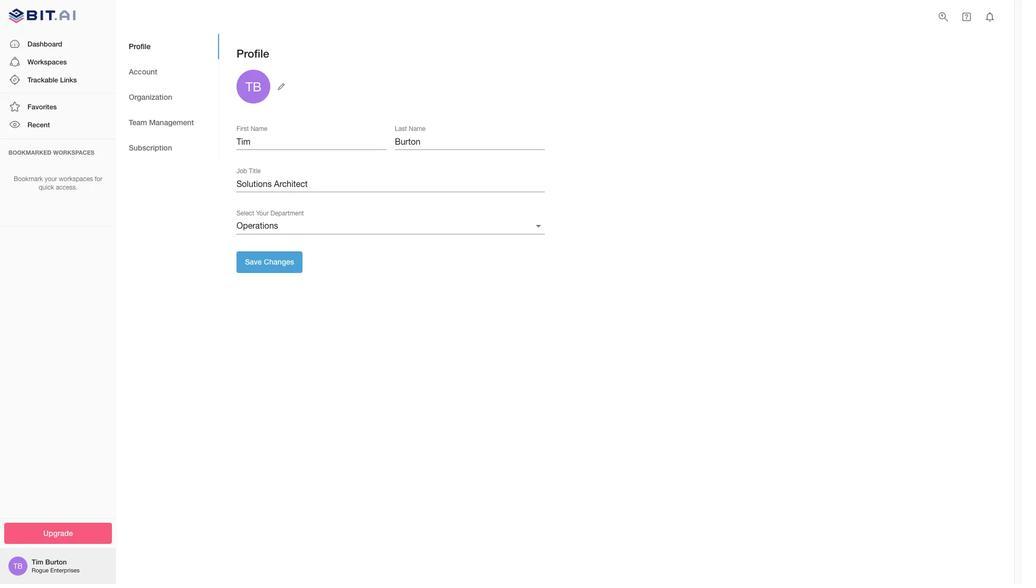 Task type: describe. For each thing, give the bounding box(es) containing it.
account
[[129, 67, 157, 76]]

burton
[[45, 558, 67, 566]]

1 horizontal spatial profile
[[237, 47, 269, 60]]

team management
[[129, 118, 194, 127]]

subscription link
[[116, 135, 219, 161]]

last
[[395, 125, 407, 132]]

dashboard button
[[0, 35, 116, 53]]

your
[[256, 210, 269, 217]]

save changes button
[[237, 252, 303, 273]]

trackable links button
[[0, 71, 116, 89]]

recent
[[27, 121, 50, 129]]

select
[[237, 210, 254, 217]]

save
[[245, 257, 262, 266]]

0 horizontal spatial tb
[[13, 562, 23, 570]]

name for last name
[[409, 125, 426, 132]]

job
[[237, 167, 247, 175]]

organization link
[[116, 84, 219, 110]]

save changes
[[245, 257, 294, 266]]

last name
[[395, 125, 426, 132]]

tab list containing profile
[[116, 34, 219, 161]]

upgrade button
[[4, 523, 112, 544]]

tb button
[[237, 70, 288, 104]]

bookmarked workspaces
[[8, 149, 95, 156]]

Doe text field
[[395, 133, 545, 150]]

management
[[149, 118, 194, 127]]

title
[[249, 167, 261, 175]]

first
[[237, 125, 249, 132]]

your
[[45, 175, 57, 182]]

bookmark your workspaces for quick access.
[[14, 175, 102, 191]]

rogue
[[32, 567, 49, 574]]

CEO text field
[[237, 176, 545, 192]]



Task type: vqa. For each thing, say whether or not it's contained in the screenshot.
Comments image
no



Task type: locate. For each thing, give the bounding box(es) containing it.
select your department operations
[[237, 210, 304, 230]]

favorites button
[[0, 98, 116, 116]]

first name
[[237, 125, 267, 132]]

bookmarked
[[8, 149, 51, 156]]

recent button
[[0, 116, 116, 134]]

department
[[271, 210, 304, 217]]

0 horizontal spatial profile
[[129, 42, 151, 51]]

tb inside button
[[246, 79, 261, 94]]

profile up the account
[[129, 42, 151, 51]]

1 horizontal spatial tb
[[246, 79, 261, 94]]

subscription
[[129, 143, 172, 152]]

dashboard
[[27, 39, 62, 48]]

bookmark
[[14, 175, 43, 182]]

1 name from the left
[[251, 125, 267, 132]]

tb up first name
[[246, 79, 261, 94]]

access.
[[56, 184, 78, 191]]

profile inside profile link
[[129, 42, 151, 51]]

favorites
[[27, 103, 57, 111]]

profile link
[[116, 34, 219, 59]]

quick
[[39, 184, 54, 191]]

name
[[251, 125, 267, 132], [409, 125, 426, 132]]

tim burton rogue enterprises
[[32, 558, 80, 574]]

tb left tim
[[13, 562, 23, 570]]

tim
[[32, 558, 43, 566]]

workspaces
[[27, 57, 67, 66]]

1 horizontal spatial name
[[409, 125, 426, 132]]

operations button
[[237, 218, 545, 235]]

job title
[[237, 167, 261, 175]]

trackable
[[27, 76, 58, 84]]

tb
[[246, 79, 261, 94], [13, 562, 23, 570]]

workspaces
[[53, 149, 95, 156]]

1 vertical spatial tb
[[13, 562, 23, 570]]

2 name from the left
[[409, 125, 426, 132]]

trackable links
[[27, 76, 77, 84]]

changes
[[264, 257, 294, 266]]

for
[[95, 175, 102, 182]]

operations
[[237, 221, 278, 230]]

workspaces button
[[0, 53, 116, 71]]

name right last
[[409, 125, 426, 132]]

team management link
[[116, 110, 219, 135]]

upgrade
[[43, 528, 73, 537]]

profile up tb button
[[237, 47, 269, 60]]

name right first
[[251, 125, 267, 132]]

tab list
[[116, 34, 219, 161]]

name for first name
[[251, 125, 267, 132]]

workspaces
[[59, 175, 93, 182]]

0 vertical spatial tb
[[246, 79, 261, 94]]

John text field
[[237, 133, 387, 150]]

0 horizontal spatial name
[[251, 125, 267, 132]]

account link
[[116, 59, 219, 84]]

links
[[60, 76, 77, 84]]

team
[[129, 118, 147, 127]]

enterprises
[[50, 567, 80, 574]]

profile
[[129, 42, 151, 51], [237, 47, 269, 60]]

organization
[[129, 92, 172, 101]]



